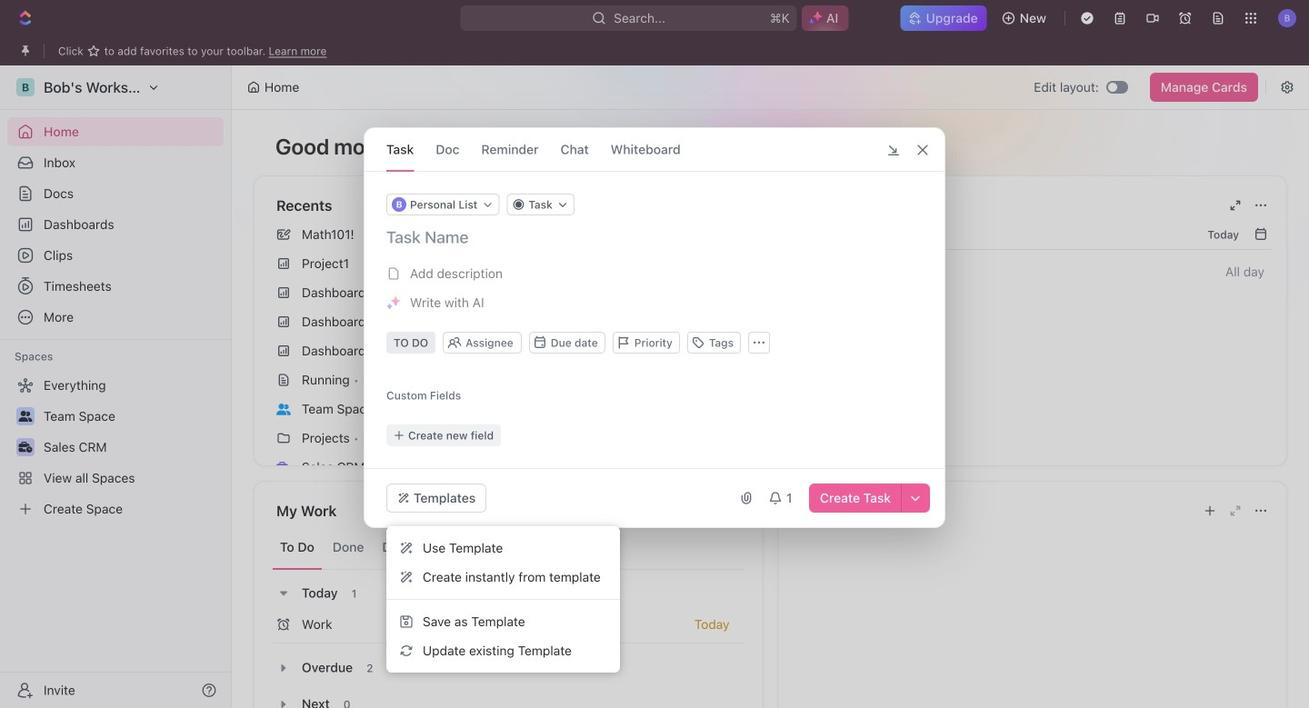 Task type: vqa. For each thing, say whether or not it's contained in the screenshot.
tree
yes



Task type: locate. For each thing, give the bounding box(es) containing it.
sidebar navigation
[[0, 65, 232, 709]]

tree
[[7, 371, 224, 524]]

dialog
[[364, 127, 946, 528]]

tab list
[[273, 526, 744, 570]]



Task type: describe. For each thing, give the bounding box(es) containing it.
business time image
[[277, 462, 291, 474]]

user group image
[[277, 404, 291, 415]]

Task Name text field
[[387, 226, 927, 248]]

tree inside the sidebar navigation
[[7, 371, 224, 524]]



